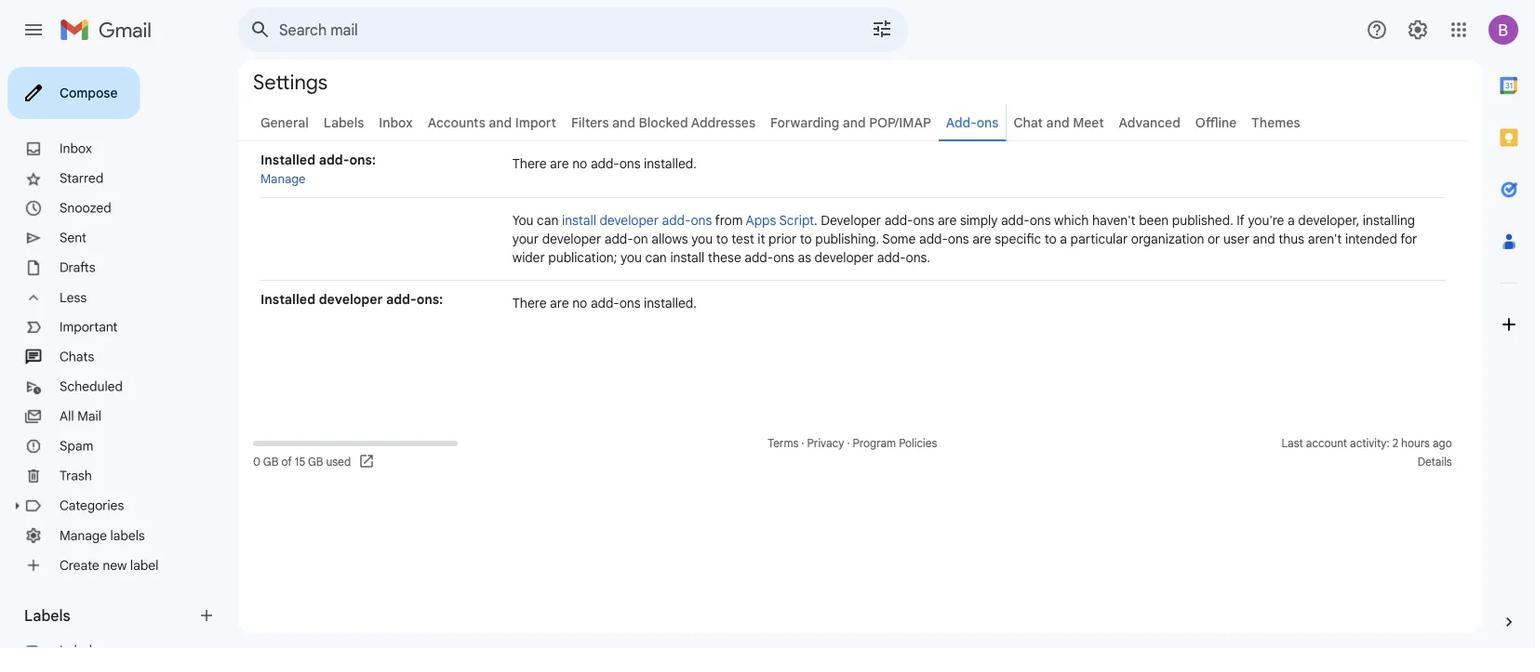 Task type: locate. For each thing, give the bounding box(es) containing it.
all mail
[[60, 408, 101, 425]]

ons
[[977, 114, 999, 131], [619, 155, 641, 172], [691, 212, 712, 228], [913, 212, 934, 228], [1030, 212, 1051, 228], [948, 231, 969, 247], [773, 249, 794, 266], [619, 295, 641, 311]]

installed.
[[644, 155, 697, 172], [644, 295, 697, 311]]

can down the allows
[[645, 249, 667, 266]]

0 horizontal spatial ·
[[801, 437, 804, 451]]

there are no add-ons installed. down publication;
[[512, 295, 697, 311]]

been
[[1139, 212, 1169, 228]]

add-
[[319, 152, 349, 168], [591, 155, 619, 172], [662, 212, 691, 228], [884, 212, 913, 228], [1001, 212, 1030, 228], [605, 231, 633, 247], [919, 231, 948, 247], [745, 249, 773, 266], [877, 249, 906, 266], [386, 291, 417, 307], [591, 295, 619, 311]]

footer
[[238, 434, 1468, 472]]

0 horizontal spatial manage
[[60, 528, 107, 544]]

important link
[[60, 319, 118, 335]]

0 horizontal spatial labels
[[24, 607, 70, 625]]

manage inside labels navigation
[[60, 528, 107, 544]]

there are no add-ons installed. down the "filters"
[[512, 155, 697, 172]]

last
[[1281, 437, 1303, 451]]

there down 'wider'
[[512, 295, 547, 311]]

1 vertical spatial can
[[645, 249, 667, 266]]

categories link
[[60, 498, 124, 514]]

developer
[[600, 212, 659, 228], [542, 231, 601, 247], [815, 249, 874, 266], [319, 291, 383, 307]]

spam link
[[60, 438, 93, 454]]

and left pop/imap
[[843, 114, 866, 131]]

labels
[[110, 528, 145, 544]]

simply
[[960, 212, 998, 228]]

and right chat
[[1046, 114, 1069, 131]]

1 horizontal spatial can
[[645, 249, 667, 266]]

you down the on
[[620, 249, 642, 266]]

1 vertical spatial inbox
[[60, 140, 92, 157]]

1 horizontal spatial ·
[[847, 437, 850, 451]]

and for accounts
[[489, 114, 512, 131]]

it
[[758, 231, 765, 247]]

to up these
[[716, 231, 728, 247]]

gb
[[263, 455, 278, 469], [308, 455, 323, 469]]

can
[[537, 212, 559, 228], [645, 249, 667, 266]]

1 vertical spatial you
[[620, 249, 642, 266]]

a down the which
[[1060, 231, 1067, 247]]

1 vertical spatial installed.
[[644, 295, 697, 311]]

ons down the "filters and blocked addresses" link
[[619, 155, 641, 172]]

inbox up starred
[[60, 140, 92, 157]]

terms link
[[768, 437, 799, 451]]

inbox right labels link
[[379, 114, 413, 131]]

0 horizontal spatial inbox link
[[60, 140, 92, 157]]

support image
[[1366, 19, 1388, 41]]

ons down simply
[[948, 231, 969, 247]]

gb right 15
[[308, 455, 323, 469]]

inbox link
[[379, 114, 413, 131], [60, 140, 92, 157]]

inbox inside labels navigation
[[60, 140, 92, 157]]

1 horizontal spatial you
[[691, 231, 713, 247]]

1 vertical spatial ons:
[[417, 291, 443, 307]]

inbox link right labels link
[[379, 114, 413, 131]]

0 vertical spatial there are no add-ons installed.
[[512, 155, 697, 172]]

and right the "filters"
[[612, 114, 635, 131]]

0 vertical spatial installed
[[260, 152, 315, 168]]

sent
[[60, 230, 86, 246]]

spam
[[60, 438, 93, 454]]

manage down general
[[260, 171, 306, 187]]

new
[[103, 558, 127, 574]]

add-
[[946, 114, 977, 131]]

themes link
[[1252, 114, 1300, 131]]

there down import
[[512, 155, 547, 172]]

1 vertical spatial install
[[670, 249, 705, 266]]

1 horizontal spatial to
[[800, 231, 812, 247]]

labels inside navigation
[[24, 607, 70, 625]]

program
[[853, 437, 896, 451]]

0 vertical spatial labels
[[324, 114, 364, 131]]

trash link
[[60, 468, 92, 484]]

0 vertical spatial no
[[572, 155, 587, 172]]

installed add-ons: manage
[[260, 152, 376, 187]]

install down the allows
[[670, 249, 705, 266]]

0 vertical spatial you
[[691, 231, 713, 247]]

installed inside installed add-ons: manage
[[260, 152, 315, 168]]

meet
[[1073, 114, 1104, 131]]

1 vertical spatial installed
[[260, 291, 315, 307]]

and down the you're in the right of the page
[[1253, 231, 1275, 247]]

1 horizontal spatial gb
[[308, 455, 323, 469]]

are left simply
[[938, 212, 957, 228]]

1 vertical spatial there are no add-ons installed.
[[512, 295, 697, 311]]

1 horizontal spatial labels
[[324, 114, 364, 131]]

and
[[489, 114, 512, 131], [612, 114, 635, 131], [843, 114, 866, 131], [1046, 114, 1069, 131], [1253, 231, 1275, 247]]

these
[[708, 249, 741, 266]]

and left import
[[489, 114, 512, 131]]

program policies link
[[853, 437, 937, 451]]

0 vertical spatial install
[[562, 212, 596, 228]]

None search field
[[238, 7, 908, 52]]

labels down create
[[24, 607, 70, 625]]

2 there are no add-ons installed. from the top
[[512, 295, 697, 311]]

ons: inside installed add-ons: manage
[[349, 152, 376, 168]]

0 horizontal spatial gb
[[263, 455, 278, 469]]

chats link
[[60, 349, 94, 365]]

1 gb from the left
[[263, 455, 278, 469]]

are down import
[[550, 155, 569, 172]]

ons left chat
[[977, 114, 999, 131]]

· right the terms
[[801, 437, 804, 451]]

intended
[[1345, 231, 1397, 247]]

import
[[515, 114, 556, 131]]

create new label
[[60, 558, 158, 574]]

terms
[[768, 437, 799, 451]]

you
[[691, 231, 713, 247], [620, 249, 642, 266]]

0 vertical spatial installed.
[[644, 155, 697, 172]]

to up as
[[800, 231, 812, 247]]

1 vertical spatial labels
[[24, 607, 70, 625]]

install up publication;
[[562, 212, 596, 228]]

chats
[[60, 349, 94, 365]]

1 installed from the top
[[260, 152, 315, 168]]

wider
[[512, 249, 545, 266]]

2 horizontal spatial to
[[1045, 231, 1057, 247]]

chat and meet
[[1014, 114, 1104, 131]]

· right privacy
[[847, 437, 850, 451]]

mail
[[77, 408, 101, 425]]

1 vertical spatial a
[[1060, 231, 1067, 247]]

0 horizontal spatial to
[[716, 231, 728, 247]]

forwarding and pop/imap link
[[770, 114, 931, 131]]

ons up specific
[[1030, 212, 1051, 228]]

installed developer add-ons:
[[260, 291, 443, 307]]

settings
[[253, 69, 328, 95]]

no
[[572, 155, 587, 172], [572, 295, 587, 311]]

1 vertical spatial no
[[572, 295, 587, 311]]

can right you
[[537, 212, 559, 228]]

allows
[[651, 231, 688, 247]]

create new label link
[[60, 558, 158, 574]]

0 vertical spatial manage
[[260, 171, 306, 187]]

1 horizontal spatial manage
[[260, 171, 306, 187]]

1 installed. from the top
[[644, 155, 697, 172]]

are down simply
[[972, 231, 991, 247]]

0 vertical spatial inbox
[[379, 114, 413, 131]]

accounts and import link
[[428, 114, 556, 131]]

to
[[716, 231, 728, 247], [800, 231, 812, 247], [1045, 231, 1057, 247]]

installed. down blocked
[[644, 155, 697, 172]]

important
[[60, 319, 118, 335]]

specific
[[995, 231, 1041, 247]]

gb right 0
[[263, 455, 278, 469]]

0 horizontal spatial you
[[620, 249, 642, 266]]

labels link
[[324, 114, 364, 131]]

details
[[1418, 455, 1452, 469]]

no down publication;
[[572, 295, 587, 311]]

installing
[[1363, 212, 1415, 228]]

0 vertical spatial inbox link
[[379, 114, 413, 131]]

2 installed. from the top
[[644, 295, 697, 311]]

you can install developer add-ons from apps script
[[512, 212, 814, 228]]

search mail image
[[244, 13, 277, 47]]

are
[[550, 155, 569, 172], [938, 212, 957, 228], [972, 231, 991, 247], [550, 295, 569, 311]]

2 to from the left
[[800, 231, 812, 247]]

publishing.
[[815, 231, 879, 247]]

no down the "filters"
[[572, 155, 587, 172]]

inbox link up starred
[[60, 140, 92, 157]]

1 horizontal spatial a
[[1288, 212, 1295, 228]]

installed for installed developer add-ons:
[[260, 291, 315, 307]]

tab list
[[1483, 60, 1535, 581]]

you up these
[[691, 231, 713, 247]]

0 vertical spatial ons:
[[349, 152, 376, 168]]

2 gb from the left
[[308, 455, 323, 469]]

manage up create
[[60, 528, 107, 544]]

haven't
[[1092, 212, 1136, 228]]

2 installed from the top
[[260, 291, 315, 307]]

0 horizontal spatial ons:
[[349, 152, 376, 168]]

scheduled link
[[60, 379, 123, 395]]

0 horizontal spatial inbox
[[60, 140, 92, 157]]

ons.
[[906, 249, 930, 266]]

ons down the on
[[619, 295, 641, 311]]

1 horizontal spatial install
[[670, 249, 705, 266]]

1 vertical spatial manage
[[60, 528, 107, 544]]

forwarding
[[770, 114, 839, 131]]

labels up installed add-ons: manage
[[324, 114, 364, 131]]

0 vertical spatial can
[[537, 212, 559, 228]]

1 horizontal spatial inbox
[[379, 114, 413, 131]]

ons down prior
[[773, 249, 794, 266]]

privacy
[[807, 437, 844, 451]]

starred link
[[60, 170, 103, 187]]

2 no from the top
[[572, 295, 587, 311]]

0 horizontal spatial install
[[562, 212, 596, 228]]

hours
[[1401, 437, 1430, 451]]

chat and meet link
[[1014, 114, 1104, 131]]

published.
[[1172, 212, 1233, 228]]

to down the which
[[1045, 231, 1057, 247]]

1 to from the left
[[716, 231, 728, 247]]

labels
[[324, 114, 364, 131], [24, 607, 70, 625]]

labels for "labels" heading on the left of the page
[[24, 607, 70, 625]]

0 vertical spatial there
[[512, 155, 547, 172]]

a up thus
[[1288, 212, 1295, 228]]

1 vertical spatial there
[[512, 295, 547, 311]]

installed. down the allows
[[644, 295, 697, 311]]

1 · from the left
[[801, 437, 804, 451]]



Task type: describe. For each thing, give the bounding box(es) containing it.
starred
[[60, 170, 103, 187]]

themes
[[1252, 114, 1300, 131]]

add-ons link
[[946, 114, 999, 131]]

your
[[512, 231, 539, 247]]

settings image
[[1407, 19, 1429, 41]]

labels heading
[[24, 607, 197, 625]]

and for forwarding
[[843, 114, 866, 131]]

advanced search options image
[[863, 10, 901, 47]]

publication;
[[548, 249, 617, 266]]

0 gb of 15 gb used
[[253, 455, 351, 469]]

snoozed link
[[60, 200, 111, 216]]

advanced link
[[1119, 114, 1180, 131]]

0 vertical spatial a
[[1288, 212, 1295, 228]]

gmail image
[[60, 11, 161, 48]]

last account activity: 2 hours ago details
[[1281, 437, 1452, 469]]

you're
[[1248, 212, 1284, 228]]

prior
[[769, 231, 797, 247]]

add- inside installed add-ons: manage
[[319, 152, 349, 168]]

general
[[260, 114, 309, 131]]

details link
[[1418, 455, 1452, 469]]

compose button
[[7, 67, 140, 119]]

label
[[130, 558, 158, 574]]

developer,
[[1298, 212, 1359, 228]]

drafts link
[[60, 260, 95, 276]]

1 there from the top
[[512, 155, 547, 172]]

labels for labels link
[[324, 114, 364, 131]]

Search mail text field
[[279, 20, 819, 39]]

accounts and import
[[428, 114, 556, 131]]

if
[[1237, 212, 1245, 228]]

1 horizontal spatial inbox link
[[379, 114, 413, 131]]

.
[[814, 212, 818, 228]]

add-ons
[[946, 114, 999, 131]]

activity:
[[1350, 437, 1390, 451]]

policies
[[899, 437, 937, 451]]

trash
[[60, 468, 92, 484]]

0 horizontal spatial a
[[1060, 231, 1067, 247]]

for
[[1400, 231, 1417, 247]]

install developer add-ons link
[[562, 212, 712, 228]]

account
[[1306, 437, 1347, 451]]

organization
[[1131, 231, 1204, 247]]

addresses
[[691, 114, 755, 131]]

you
[[512, 212, 534, 228]]

all
[[60, 408, 74, 425]]

ons up some
[[913, 212, 934, 228]]

less button
[[0, 283, 223, 313]]

filters and blocked addresses
[[571, 114, 755, 131]]

on
[[633, 231, 648, 247]]

thus
[[1278, 231, 1304, 247]]

aren't
[[1308, 231, 1342, 247]]

ons left the from
[[691, 212, 712, 228]]

filters
[[571, 114, 609, 131]]

installed for installed add-ons: manage
[[260, 152, 315, 168]]

manage inside installed add-ons: manage
[[260, 171, 306, 187]]

1 there are no add-ons installed. from the top
[[512, 155, 697, 172]]

3 to from the left
[[1045, 231, 1057, 247]]

used
[[326, 455, 351, 469]]

install inside . developer add-ons are simply add-ons which haven't been published. if you're a developer, installing your developer add-on allows you to test it prior to publishing. some add-ons are specific to a particular organization or user and thus aren't intended for wider publication; you can install these add-ons as developer add-ons.
[[670, 249, 705, 266]]

as
[[798, 249, 811, 266]]

categories
[[60, 498, 124, 514]]

chat
[[1014, 114, 1043, 131]]

labels navigation
[[0, 60, 238, 648]]

manage labels
[[60, 528, 145, 544]]

manage labels link
[[60, 528, 145, 544]]

sent link
[[60, 230, 86, 246]]

offline link
[[1195, 114, 1237, 131]]

ago
[[1433, 437, 1452, 451]]

apps
[[746, 212, 776, 228]]

scheduled
[[60, 379, 123, 395]]

2 · from the left
[[847, 437, 850, 451]]

filters and blocked addresses link
[[571, 114, 755, 131]]

1 no from the top
[[572, 155, 587, 172]]

0
[[253, 455, 261, 469]]

drafts
[[60, 260, 95, 276]]

follow link to manage storage image
[[358, 453, 377, 472]]

pop/imap
[[869, 114, 931, 131]]

general link
[[260, 114, 309, 131]]

of
[[281, 455, 292, 469]]

and for filters
[[612, 114, 635, 131]]

2 there from the top
[[512, 295, 547, 311]]

offline
[[1195, 114, 1237, 131]]

0 horizontal spatial can
[[537, 212, 559, 228]]

1 vertical spatial inbox link
[[60, 140, 92, 157]]

and for chat
[[1046, 114, 1069, 131]]

can inside . developer add-ons are simply add-ons which haven't been published. if you're a developer, installing your developer add-on allows you to test it prior to publishing. some add-ons are specific to a particular organization or user and thus aren't intended for wider publication; you can install these add-ons as developer add-ons.
[[645, 249, 667, 266]]

blocked
[[639, 114, 688, 131]]

all mail link
[[60, 408, 101, 425]]

less
[[60, 290, 87, 306]]

which
[[1054, 212, 1089, 228]]

user
[[1223, 231, 1249, 247]]

accounts
[[428, 114, 485, 131]]

2
[[1392, 437, 1398, 451]]

1 horizontal spatial ons:
[[417, 291, 443, 307]]

footer containing terms
[[238, 434, 1468, 472]]

compose
[[60, 85, 118, 101]]

are down publication;
[[550, 295, 569, 311]]

particular
[[1070, 231, 1128, 247]]

and inside . developer add-ons are simply add-ons which haven't been published. if you're a developer, installing your developer add-on allows you to test it prior to publishing. some add-ons are specific to a particular organization or user and thus aren't intended for wider publication; you can install these add-ons as developer add-ons.
[[1253, 231, 1275, 247]]

snoozed
[[60, 200, 111, 216]]

main menu image
[[22, 19, 45, 41]]

terms · privacy · program policies
[[768, 437, 937, 451]]

script
[[779, 212, 814, 228]]



Task type: vqa. For each thing, say whether or not it's contained in the screenshot.
the topmost can
yes



